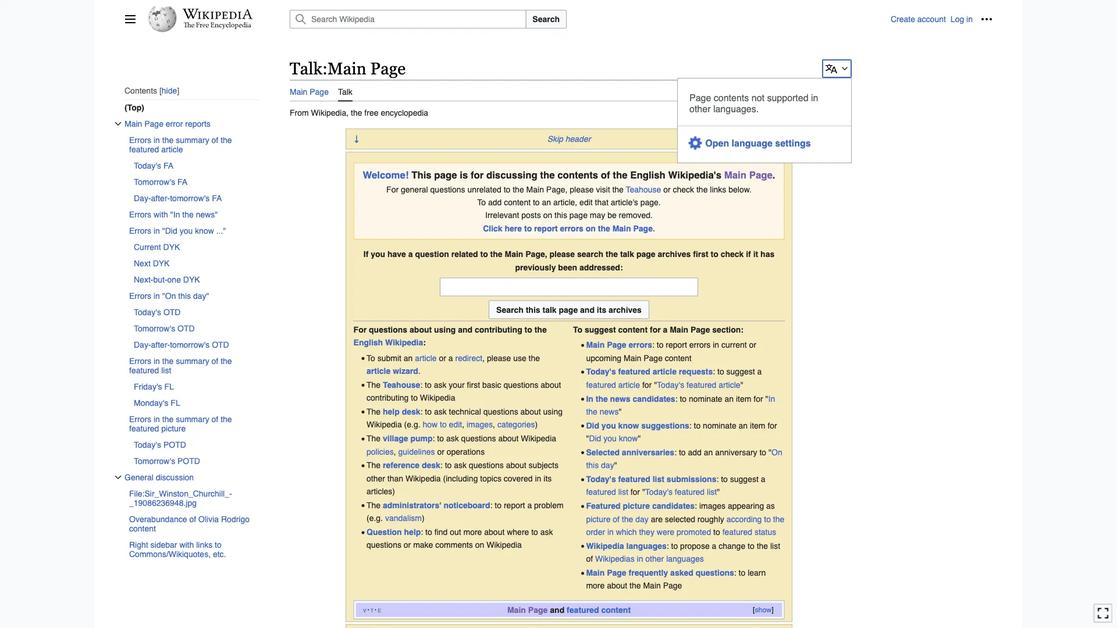Task type: describe. For each thing, give the bounding box(es) containing it.
the reference desk
[[367, 461, 441, 470]]

the help desk
[[367, 407, 421, 417]]

after- for fa
[[151, 194, 170, 203]]

today's for today's otd
[[134, 308, 161, 317]]

to left find
[[426, 528, 432, 537]]

to down roughly
[[714, 528, 721, 537]]

of inside overabundance of olivia rodrigo content
[[190, 515, 196, 525]]

right sidebar with links to commons/wikiquotes, etc. link
[[129, 537, 261, 563]]

general discussion link
[[125, 470, 261, 486]]

personal tools navigation
[[891, 10, 997, 29]]

questions inside welcome! this page is for discussing the contents of the english wikipedia's main page . for general questions unrelated to the main page, please visit the teahouse or check the links below. to add content to an article, edit that article's page. irrelevant posts on this page may be removed. click here to report errors on the main page.
[[431, 185, 465, 194]]

next-
[[134, 275, 153, 285]]

question
[[415, 250, 449, 259]]

0 horizontal spatial )
[[422, 514, 425, 523]]

wikipedia languages
[[587, 542, 667, 551]]

monday's fl link
[[134, 395, 261, 412]]

of inside 'featured picture candidates : images appearing as picture of the day are selected roughly'
[[613, 515, 620, 524]]

: to report errors in current or upcoming main page content
[[587, 341, 757, 363]]

talk : main page
[[290, 59, 406, 78]]

2 horizontal spatial fa
[[212, 194, 222, 203]]

this
[[412, 169, 432, 181]]

a inside the : to propose a change to the list of
[[712, 542, 717, 551]]

main page error reports link
[[125, 116, 261, 132]]

ask for your
[[434, 380, 447, 390]]

welcome! link
[[363, 169, 409, 181]]

to left on
[[760, 448, 767, 457]]

article inside errors in the summary of the featured article
[[161, 145, 183, 154]]

to inside today's featured list submissions : to suggest a featured list for " today's featured list "
[[721, 475, 728, 484]]

create
[[891, 15, 916, 24]]

for up 'anniversary'
[[754, 394, 764, 404]]

: to ask your first basic questions about contributing to wikipedia
[[367, 380, 561, 403]]

errors in the summary of the featured article
[[129, 136, 232, 154]]

main inside : to learn more about the main page
[[644, 582, 661, 591]]

log in and more options image
[[982, 13, 993, 25]]

: inside : to nominate an item for "
[[690, 421, 692, 431]]

next dyk
[[134, 259, 170, 268]]

page inside page contents not supported in other languages.
[[690, 92, 712, 103]]

x small image
[[115, 120, 122, 127]]

questions inside : to ask questions about subjects other than wikipedia (including topics covered in its articles)
[[469, 461, 504, 470]]

overabundance of olivia rodrigo content
[[129, 515, 250, 534]]

today's for today's featured article requests : to suggest a featured article for " today's featured article "
[[587, 367, 616, 377]]

article down the current
[[719, 380, 741, 390]]

sidebar
[[151, 541, 177, 550]]

content up main page errors
[[619, 325, 648, 334]]

hide
[[162, 86, 177, 95]]

tomorrow's for fa
[[134, 178, 175, 187]]

to suggest content for a main page section:
[[573, 325, 744, 334]]

about inside : to ask questions about subjects other than wikipedia (including topics covered in its articles)
[[506, 461, 527, 470]]

an left 'anniversary'
[[704, 448, 713, 457]]

1 vertical spatial languages
[[667, 555, 704, 564]]

"did
[[162, 226, 177, 236]]

page contents not supported in other languages.
[[690, 92, 819, 114]]

main page frequently asked questions link
[[587, 569, 735, 578]]

has
[[761, 250, 775, 259]]

irrelevant
[[486, 211, 520, 220]]

today's featured list submissions : to suggest a featured list for " today's featured list "
[[587, 475, 766, 497]]

suggest for today's featured article requests
[[727, 367, 755, 377]]

removed.
[[619, 211, 653, 220]]

you right "did
[[180, 226, 193, 236]]

errors for errors with "in the news"
[[129, 210, 151, 219]]

tomorrow's fa link
[[134, 174, 261, 190]]

2 vertical spatial other
[[646, 555, 664, 564]]

appearing
[[728, 502, 765, 511]]

errors inside : to report errors in current or upcoming main page content
[[690, 341, 711, 350]]

of inside "errors in the summary of the featured picture"
[[212, 415, 218, 424]]

in inside : to report errors in current or upcoming main page content
[[713, 341, 720, 350]]

to down posts
[[525, 224, 532, 233]]

: inside : to report a problem (e.g.
[[491, 501, 493, 510]]

0 vertical spatial candidates
[[633, 394, 676, 404]]

1 horizontal spatial add
[[688, 448, 702, 457]]

: inside for questions about using and contributing to the english wikipedia :
[[423, 338, 426, 347]]

fa for today's fa
[[164, 161, 174, 171]]

content inside overabundance of olivia rodrigo content
[[129, 525, 156, 534]]

than
[[388, 474, 404, 483]]

search
[[533, 15, 560, 24]]

account
[[918, 15, 947, 24]]

on inside ": to find out more about where to ask questions or make comments on wikipedia"
[[476, 541, 485, 550]]

today's up in the news candidates : to nominate an item for "
[[657, 380, 685, 390]]

reports
[[185, 119, 211, 129]]

picture for the
[[161, 424, 186, 434]]

the free encyclopedia image
[[184, 22, 252, 30]]

today's for today's fa
[[134, 161, 161, 171]]

Search search field
[[276, 10, 891, 29]]

list inside errors in the summary of the featured list
[[161, 366, 171, 375]]

for inside for questions about using and contributing to the english wikipedia :
[[354, 325, 367, 334]]

header
[[566, 134, 591, 144]]

or inside the village pump : to ask questions about wikipedia policies , guidelines or operations
[[437, 447, 445, 457]]

featured inside errors in the summary of the featured article
[[129, 145, 159, 154]]

to right where
[[532, 528, 538, 537]]

to down were
[[672, 542, 678, 551]]

or inside welcome! this page is for discussing the contents of the english wikipedia's main page . for general questions unrelated to the main page, please visit the teahouse or check the links below. to add content to an article, edit that article's page. irrelevant posts on this page may be removed. click here to report errors on the main page.
[[664, 185, 671, 194]]

content inside welcome! this page is for discussing the contents of the english wikipedia's main page . for general questions unrelated to the main page, please visit the teahouse or check the links below. to add content to an article, edit that article's page. irrelevant posts on this page may be removed. click here to report errors on the main page.
[[504, 198, 531, 207]]

for up : to report errors in current or upcoming main page content
[[650, 325, 661, 334]]

are
[[651, 515, 663, 524]]

day"
[[193, 292, 209, 301]]

the inside to submit an article or a redirect , please use the article wizard .
[[529, 354, 540, 363]]

of inside errors in the summary of the featured article
[[212, 136, 218, 145]]

to down featured status link
[[748, 542, 755, 551]]

content down frequently
[[602, 606, 631, 615]]

discussing
[[487, 169, 538, 181]]

wikipedia inside ": to find out more about where to ask questions or make comments on wikipedia"
[[487, 541, 522, 550]]

in inside errors in the summary of the featured list
[[154, 357, 160, 366]]

nominate inside : to nominate an item for "
[[703, 421, 737, 431]]

to left if
[[711, 250, 719, 259]]

selected anniversaries : to add an anniversary to "
[[587, 448, 772, 457]]

that
[[595, 198, 609, 207]]

featured content link
[[567, 606, 631, 615]]

please inside if you have a question related to the main page, please search the talk page archives first to check if it has previously been addressed:
[[550, 250, 575, 259]]

rodrigo
[[221, 515, 250, 525]]

list up featured picture candidates link
[[619, 488, 629, 497]]

encyclopedia
[[381, 108, 429, 117]]

help for question
[[404, 528, 421, 537]]

to inside welcome! this page is for discussing the contents of the english wikipedia's main page . for general questions unrelated to the main page, please visit the teahouse or check the links below. to add content to an article, edit that article's page. irrelevant posts on this page may be removed. click here to report errors on the main page.
[[478, 198, 486, 207]]

: down : to nominate an item for "
[[675, 448, 677, 457]]

did you know link
[[589, 434, 638, 444]]

other inside page contents not supported in other languages.
[[690, 103, 711, 114]]

contributing inside : to ask your first basic questions about contributing to wikipedia
[[367, 393, 409, 403]]

errors inside welcome! this page is for discussing the contents of the english wikipedia's main page . for general questions unrelated to the main page, please visit the teahouse or check the links below. to add content to an article, edit that article's page. irrelevant posts on this page may be removed. click here to report errors on the main page.
[[560, 224, 584, 233]]

the inside in the news
[[587, 407, 598, 417]]

0 vertical spatial languages
[[627, 542, 667, 551]]

view for view history
[[766, 87, 783, 96]]

page, inside if you have a question related to the main page, please search the talk page archives first to check if it has previously been addressed:
[[526, 250, 548, 259]]

dyk for current dyk
[[163, 243, 180, 252]]

0 horizontal spatial teahouse
[[383, 380, 421, 390]]

. inside welcome! this page is for discussing the contents of the english wikipedia's main page . for general questions unrelated to the main page, please visit the teahouse or check the links below. to add content to an article, edit that article's page. irrelevant posts on this page may be removed. click here to report errors on the main page.
[[773, 169, 776, 181]]

administrators' noticeboard link
[[383, 501, 491, 510]]

did for did you know suggestions
[[587, 421, 600, 431]]

after- for otd
[[151, 341, 170, 350]]

file:sir_winston_churchill_- _19086236948.jpg link
[[129, 486, 261, 512]]

general
[[125, 473, 154, 483]]

2 vertical spatial dyk
[[183, 275, 200, 285]]

languages.
[[714, 103, 759, 114]]

ask for questions
[[454, 461, 467, 470]]

today's for today's featured list submissions : to suggest a featured list for " today's featured list "
[[587, 475, 616, 484]]

wikipedia,
[[311, 108, 349, 117]]

0 vertical spatial )
[[535, 420, 538, 430]]

potd for today's potd
[[164, 441, 186, 450]]

about inside the village pump : to ask questions about wikipedia policies , guidelines or operations
[[499, 434, 519, 444]]

the inside 'featured picture candidates : images appearing as picture of the day are selected roughly'
[[622, 515, 634, 524]]

edit inside welcome! this page is for discussing the contents of the english wikipedia's main page . for general questions unrelated to the main page, please visit the teahouse or check the links below. to add content to an article, edit that article's page. irrelevant posts on this page may be removed. click here to report errors on the main page.
[[580, 198, 593, 207]]

overabundance of olivia rodrigo content link
[[129, 512, 261, 537]]

a inside today's featured article requests : to suggest a featured article for " today's featured article "
[[758, 367, 762, 377]]

page semi-protected image
[[837, 107, 849, 118]]

article up in the news candidates link
[[619, 380, 640, 390]]

to inside : to nominate an item for "
[[694, 421, 701, 431]]

wikipedia inside : to ask your first basic questions about contributing to wikipedia
[[420, 393, 456, 403]]

report inside welcome! this page is for discussing the contents of the english wikipedia's main page . for general questions unrelated to the main page, please visit the teahouse or check the links below. to add content to an article, edit that article's page. irrelevant posts on this page may be removed. click here to report errors on the main page.
[[535, 224, 558, 233]]

overabundance
[[129, 515, 187, 525]]

in the news candidates : to nominate an item for "
[[587, 394, 769, 404]]

(e.g. inside : to ask technical questions about using wikipedia (e.g.
[[404, 420, 421, 430]]

to up posts
[[533, 198, 540, 207]]

potd for tomorrow's potd
[[178, 457, 200, 466]]

problem
[[535, 501, 564, 510]]

english wikipedia link
[[354, 338, 423, 347]]

1 horizontal spatial teahouse link
[[626, 185, 662, 194]]

policies link
[[367, 447, 394, 457]]

you for did you know "
[[604, 434, 617, 444]]

article down : to report errors in current or upcoming main page content
[[653, 367, 677, 377]]

main inside : to report errors in current or upcoming main page content
[[624, 354, 642, 363]]

noticeboard
[[444, 501, 491, 510]]

today's featured list link
[[646, 488, 717, 497]]

file:sir_winston_churchill_-
[[129, 490, 232, 499]]

or inside to submit an article or a redirect , please use the article wizard .
[[439, 354, 447, 363]]

0 vertical spatial item
[[736, 394, 752, 404]]

wikipedia inside for questions about using and contributing to the english wikipedia :
[[385, 338, 423, 347]]

to right how
[[440, 420, 447, 430]]

0 horizontal spatial page
[[435, 169, 457, 181]]

1 horizontal spatial and
[[550, 606, 565, 615]]

to inside : to ask technical questions about using wikipedia (e.g.
[[425, 407, 432, 417]]

list up today's featured list 'link'
[[653, 475, 665, 484]]

today's fa link
[[134, 158, 261, 174]]

the for the reference desk
[[367, 461, 381, 470]]

today's for today's potd
[[134, 441, 161, 450]]

questions down change
[[696, 569, 735, 578]]

news for in the news
[[600, 407, 619, 417]]

in left "did
[[154, 226, 160, 236]]

main page and featured content
[[508, 606, 631, 615]]

errors in "did you know ..." link
[[129, 223, 261, 239]]

dyk for next dyk
[[153, 259, 170, 268]]

otd for tomorrow's otd
[[178, 324, 195, 334]]

1 horizontal spatial page
[[570, 211, 588, 220]]

to for to submit an article or a redirect , please use the article wizard .
[[367, 354, 375, 363]]

know ..."
[[195, 226, 226, 236]]

report for : to report errors in current or upcoming main page content
[[666, 341, 688, 350]]

questions inside ": to find out more about where to ask questions or make comments on wikipedia"
[[367, 541, 402, 550]]

using inside for questions about using and contributing to the english wikipedia :
[[434, 325, 456, 334]]

in inside according to the order in which they were promoted
[[608, 528, 614, 537]]

today's down today's featured list submissions link
[[646, 488, 673, 497]]

the inside the : to propose a change to the list of
[[757, 542, 769, 551]]

below.
[[729, 185, 752, 194]]

selected anniversaries link
[[587, 448, 675, 457]]

status
[[755, 528, 777, 537]]

etc.
[[213, 550, 226, 559]]

right sidebar with links to commons/wikiquotes, etc.
[[129, 541, 226, 559]]

in inside "errors in the summary of the featured picture"
[[154, 415, 160, 424]]

to down today's featured article link
[[680, 394, 687, 404]]

skip
[[548, 134, 564, 144]]

create account link
[[891, 15, 947, 24]]

1 horizontal spatial on
[[544, 211, 553, 220]]

list down the "submissions"
[[707, 488, 717, 497]]

supported
[[768, 92, 809, 103]]

comments
[[436, 541, 473, 550]]

images for appearing
[[700, 502, 726, 511]]

day- for day-after-tomorrow's fa
[[134, 194, 151, 203]]

day inside on this day
[[601, 461, 615, 470]]

for inside today's featured article requests : to suggest a featured article for " today's featured article "
[[643, 380, 652, 390]]

: inside today's featured list submissions : to suggest a featured list for " today's featured list "
[[717, 475, 719, 484]]

log
[[951, 15, 965, 24]]

for inside welcome! this page is for discussing the contents of the english wikipedia's main page . for general questions unrelated to the main page, please visit the teahouse or check the links below. to add content to an article, edit that article's page. irrelevant posts on this page may be removed. click here to report errors on the main page.
[[471, 169, 484, 181]]

ask inside the village pump : to ask questions about wikipedia policies , guidelines or operations
[[447, 434, 459, 444]]

suggest for today's featured list submissions
[[731, 475, 759, 484]]

e
[[378, 606, 381, 614]]

0 horizontal spatial with
[[154, 210, 168, 219]]

monday's
[[134, 399, 169, 408]]

, down technical
[[462, 420, 465, 430]]

, inside to submit an article or a redirect , please use the article wizard .
[[483, 354, 485, 363]]

talk
[[621, 250, 635, 259]]

wikipedias in other languages link
[[596, 555, 704, 564]]

about inside : to learn more about the main page
[[607, 582, 628, 591]]

of inside the : to propose a change to the list of
[[587, 555, 593, 564]]

did for did you know "
[[589, 434, 602, 444]]

questions inside for questions about using and contributing to the english wikipedia :
[[369, 325, 408, 334]]

2 vertical spatial main page link
[[508, 606, 548, 615]]

to inside for questions about using and contributing to the english wikipedia :
[[525, 325, 533, 334]]

, left "categories" link
[[493, 420, 495, 430]]

to right related
[[481, 250, 488, 259]]

first inside : to ask your first basic questions about contributing to wikipedia
[[467, 380, 480, 390]]

redirect
[[456, 354, 483, 363]]

in inside : to ask questions about subjects other than wikipedia (including topics covered in its articles)
[[535, 474, 542, 483]]

the for the teahouse
[[367, 380, 381, 390]]

to down article link
[[425, 380, 432, 390]]

ask inside ": to find out more about where to ask questions or make comments on wikipedia"
[[541, 528, 553, 537]]

2 vertical spatial otd
[[212, 341, 229, 350]]

e link
[[378, 606, 381, 614]]

featured inside "errors in the summary of the featured picture"
[[129, 424, 159, 434]]

: up main page in the top of the page
[[323, 59, 328, 78]]

friday's fl link
[[134, 379, 261, 395]]

first inside if you have a question related to the main page, please search the talk page archives first to check if it has previously been addressed:
[[694, 250, 709, 259]]

: inside : to report errors in current or upcoming main page content
[[653, 341, 655, 350]]

featured picture candidates link
[[587, 502, 695, 511]]

fa for tomorrow's fa
[[178, 178, 188, 187]]

"in
[[170, 210, 180, 219]]

1 horizontal spatial errors
[[629, 341, 653, 350]]

roughly
[[698, 515, 725, 524]]

tomorrow's for otd
[[134, 324, 175, 334]]

language image
[[826, 63, 838, 74]]

teahouse inside welcome! this page is for discussing the contents of the english wikipedia's main page . for general questions unrelated to the main page, please visit the teahouse or check the links below. to add content to an article, edit that article's page. irrelevant posts on this page may be removed. click here to report errors on the main page.
[[626, 185, 662, 194]]

for inside today's featured list submissions : to suggest a featured list for " today's featured list "
[[631, 488, 640, 497]]

they
[[640, 528, 655, 537]]

know for suggestions
[[619, 421, 640, 431]]

otd for today's otd
[[164, 308, 181, 317]]

to inside : to learn more about the main page
[[739, 569, 746, 578]]

be
[[608, 211, 617, 220]]

more inside : to learn more about the main page
[[587, 582, 605, 591]]

errors in the summary of the featured article link
[[129, 132, 261, 158]]

vandalism
[[385, 514, 422, 523]]

search button
[[526, 10, 567, 29]]



Task type: locate. For each thing, give the bounding box(es) containing it.
you for did you know suggestions
[[602, 421, 616, 431]]

tomorrow's for potd
[[134, 457, 175, 466]]

about inside for questions about using and contributing to the english wikipedia :
[[410, 325, 432, 334]]

the village pump : to ask questions about wikipedia policies , guidelines or operations
[[367, 434, 557, 457]]

6 errors from the top
[[129, 415, 151, 424]]

articles)
[[367, 487, 395, 497]]

other up main page frequently asked questions link
[[646, 555, 664, 564]]

change
[[719, 542, 746, 551]]

2 tomorrow's from the top
[[170, 341, 210, 350]]

more inside ": to find out more about where to ask questions or make comments on wikipedia"
[[464, 528, 482, 537]]

otd down errors in "on this day"
[[164, 308, 181, 317]]

. inside to submit an article or a redirect , please use the article wizard .
[[418, 367, 421, 376]]

0 vertical spatial summary
[[176, 136, 209, 145]]

fl for friday's fl
[[164, 382, 174, 392]]

questions down 'images' link
[[461, 434, 496, 444]]

learn
[[748, 569, 766, 578]]

fl
[[164, 382, 174, 392], [171, 399, 180, 408]]

featured article link
[[587, 380, 640, 390]]

0 horizontal spatial .
[[418, 367, 421, 376]]

picture up today's potd
[[161, 424, 186, 434]]

2 vertical spatial tomorrow's
[[134, 457, 175, 466]]

1 the from the top
[[367, 380, 381, 390]]

1 summary from the top
[[176, 136, 209, 145]]

featured
[[587, 502, 621, 511]]

0 horizontal spatial other
[[367, 474, 385, 483]]

0 vertical spatial picture
[[161, 424, 186, 434]]

an down today's featured article link
[[725, 394, 734, 404]]

wikipedia up wikipedias
[[587, 542, 624, 551]]

errors for errors in "on this day"
[[129, 292, 151, 301]]

"
[[654, 380, 657, 390], [741, 380, 744, 390], [766, 394, 769, 404], [619, 407, 622, 417], [587, 434, 589, 444], [638, 434, 641, 444], [769, 448, 772, 457], [615, 461, 618, 470], [643, 488, 646, 497], [717, 488, 720, 497]]

1 after- from the top
[[151, 194, 170, 203]]

1 vertical spatial with
[[180, 541, 194, 550]]

: inside : to ask questions about subjects other than wikipedia (including topics covered in its articles)
[[441, 461, 443, 470]]

next
[[134, 259, 151, 268]]

summary for article
[[176, 136, 209, 145]]

: inside : to learn more about the main page
[[735, 569, 737, 578]]

0 horizontal spatial help
[[383, 407, 400, 417]]

1 vertical spatial on
[[586, 224, 596, 233]]

dyk down "did
[[163, 243, 180, 252]]

view for view source
[[712, 87, 730, 96]]

picture for candidates
[[587, 515, 611, 524]]

suggest inside today's featured list submissions : to suggest a featured list for " today's featured list "
[[731, 475, 759, 484]]

for right "is"
[[471, 169, 484, 181]]

: inside the : to propose a change to the list of
[[667, 542, 669, 551]]

None field
[[440, 278, 699, 297]]

1 horizontal spatial picture
[[587, 515, 611, 524]]

tomorrow's down today's fa
[[134, 178, 175, 187]]

please up been
[[550, 250, 575, 259]]

1 vertical spatial talk
[[338, 87, 353, 96]]

summary inside "errors in the summary of the featured picture"
[[176, 415, 209, 424]]

0 vertical spatial nominate
[[689, 394, 723, 404]]

0 vertical spatial edit
[[580, 198, 593, 207]]

in for in the news candidates : to nominate an item for "
[[587, 394, 594, 404]]

first right your
[[467, 380, 480, 390]]

please inside welcome! this page is for discussing the contents of the english wikipedia's main page . for general questions unrelated to the main page, please visit the teahouse or check the links below. to add content to an article, edit that article's page. irrelevant posts on this page may be removed. click here to report errors on the main page.
[[570, 185, 594, 194]]

the inside according to the order in which they were promoted
[[774, 515, 785, 524]]

tools
[[819, 87, 838, 96]]

t
[[371, 606, 374, 614]]

0 horizontal spatial and
[[458, 325, 473, 334]]

page right talk
[[637, 250, 656, 259]]

with
[[154, 210, 168, 219], [180, 541, 194, 550]]

suggest inside today's featured article requests : to suggest a featured article for " today's featured article "
[[727, 367, 755, 377]]

1 horizontal spatial report
[[535, 224, 558, 233]]

2 ↓ from the left
[[779, 133, 785, 145]]

help down the teahouse
[[383, 407, 400, 417]]

today's potd link
[[134, 437, 261, 453]]

today's inside 'link'
[[134, 161, 161, 171]]

1 vertical spatial )
[[422, 514, 425, 523]]

tomorrow's up errors with "in the news" link
[[170, 194, 210, 203]]

to
[[504, 185, 511, 194], [533, 198, 540, 207], [525, 224, 532, 233], [481, 250, 488, 259], [711, 250, 719, 259], [525, 325, 533, 334], [657, 341, 664, 350], [718, 367, 725, 377], [425, 380, 432, 390], [411, 393, 418, 403], [680, 394, 687, 404], [425, 407, 432, 417], [440, 420, 447, 430], [694, 421, 701, 431], [437, 434, 444, 444], [679, 448, 686, 457], [760, 448, 767, 457], [445, 461, 452, 470], [721, 475, 728, 484], [495, 501, 502, 510], [765, 515, 771, 524], [426, 528, 432, 537], [532, 528, 538, 537], [714, 528, 721, 537], [215, 541, 222, 550], [672, 542, 678, 551], [748, 542, 755, 551], [739, 569, 746, 578]]

1 horizontal spatial teahouse
[[626, 185, 662, 194]]

0 vertical spatial first
[[694, 250, 709, 259]]

main
[[328, 59, 367, 78], [290, 87, 308, 96], [125, 119, 142, 129], [725, 169, 747, 181], [527, 185, 544, 194], [613, 224, 631, 233], [505, 250, 524, 259], [670, 325, 689, 334], [587, 341, 605, 350], [624, 354, 642, 363], [587, 569, 605, 578], [644, 582, 661, 591], [508, 606, 526, 615]]

: to learn more about the main page
[[587, 569, 766, 591]]

ask for technical
[[434, 407, 447, 417]]

errors
[[560, 224, 584, 233], [629, 341, 653, 350], [690, 341, 711, 350]]

is
[[460, 169, 468, 181]]

news for in the news candidates : to nominate an item for "
[[611, 394, 631, 404]]

in down picture of the day link at the right bottom
[[608, 528, 614, 537]]

right
[[129, 541, 148, 550]]

errors inside errors in the summary of the featured list
[[129, 357, 151, 366]]

menu image
[[125, 13, 136, 25]]

or right the current
[[750, 341, 757, 350]]

tomorrow's for tomorrow's otd
[[170, 341, 210, 350]]

main content containing talk
[[285, 52, 993, 629]]

according to the order in which they were promoted link
[[587, 515, 785, 537]]

: down today's featured article requests : to suggest a featured article for " today's featured article "
[[676, 394, 678, 404]]

: to nominate an item for "
[[587, 421, 778, 444]]

errors down article,
[[560, 224, 584, 233]]

or right article link
[[439, 354, 447, 363]]

↓ down from wikipedia, the free encyclopedia
[[354, 133, 360, 145]]

: to ask technical questions about using wikipedia (e.g.
[[367, 407, 563, 430]]

in inside page contents not supported in other languages.
[[812, 92, 819, 103]]

errors down to suggest content for a main page section:
[[629, 341, 653, 350]]

questions inside : to ask your first basic questions about contributing to wikipedia
[[504, 380, 539, 390]]

or right guidelines link
[[437, 447, 445, 457]]

2 vertical spatial fa
[[212, 194, 222, 203]]

view inside view source link
[[712, 87, 730, 96]]

add inside welcome! this page is for discussing the contents of the english wikipedia's main page . for general questions unrelated to the main page, please visit the teahouse or check the links below. to add content to an article, edit that article's page. irrelevant posts on this page may be removed. click here to report errors on the main page.
[[488, 198, 502, 207]]

view right not on the top right of the page
[[766, 87, 783, 96]]

to up "use"
[[525, 325, 533, 334]]

2 the from the top
[[367, 407, 381, 417]]

in left "on
[[154, 292, 160, 301]]

report for : to report a problem (e.g.
[[504, 501, 525, 510]]

2 vertical spatial report
[[504, 501, 525, 510]]

teahouse link
[[626, 185, 662, 194], [383, 380, 421, 390]]

0 horizontal spatial contributing
[[367, 393, 409, 403]]

main page error reports
[[125, 119, 211, 129]]

show
[[755, 606, 772, 614]]

1 vertical spatial contents
[[558, 169, 599, 181]]

2 after- from the top
[[151, 341, 170, 350]]

(e.g. up village pump link
[[404, 420, 421, 430]]

0 horizontal spatial view
[[712, 87, 730, 96]]

or inside : to report errors in current or upcoming main page content
[[750, 341, 757, 350]]

redirect link
[[456, 354, 483, 363]]

please left "use"
[[487, 354, 511, 363]]

the inside the village pump : to ask questions about wikipedia policies , guidelines or operations
[[367, 434, 381, 444]]

images up roughly
[[700, 502, 726, 511]]

talk for talk
[[338, 87, 353, 96]]

fa up day-after-tomorrow's fa
[[178, 178, 188, 187]]

asked
[[671, 569, 694, 578]]

0 vertical spatial otd
[[164, 308, 181, 317]]

0 horizontal spatial images
[[467, 420, 493, 430]]

of inside welcome! this page is for discussing the contents of the english wikipedia's main page . for general questions unrelated to the main page, please visit the teahouse or check the links below. to add content to an article, edit that article's page. irrelevant posts on this page may be removed. click here to report errors on the main page.
[[601, 169, 611, 181]]

friday's fl
[[134, 382, 174, 392]]

day-after-tomorrow's fa link
[[134, 190, 261, 207]]

after- down the tomorrow's fa
[[151, 194, 170, 203]]

current
[[722, 341, 747, 350]]

to for to suggest content for a main page section:
[[573, 325, 583, 334]]

0 vertical spatial on
[[544, 211, 553, 220]]

contents inside welcome! this page is for discussing the contents of the english wikipedia's main page . for general questions unrelated to the main page, please visit the teahouse or check the links below. to add content to an article, edit that article's page. irrelevant posts on this page may be removed. click here to report errors on the main page.
[[558, 169, 599, 181]]

on
[[772, 448, 783, 457]]

order
[[587, 528, 606, 537]]

0 horizontal spatial ↓
[[354, 133, 360, 145]]

topics
[[481, 474, 502, 483]]

in right the history
[[812, 92, 819, 103]]

view source link
[[712, 80, 756, 101]]

3 summary from the top
[[176, 415, 209, 424]]

errors for errors in the summary of the featured article
[[129, 136, 151, 145]]

other inside : to ask questions about subjects other than wikipedia (including topics covered in its articles)
[[367, 474, 385, 483]]

: up article link
[[423, 338, 426, 347]]

teahouse
[[626, 185, 662, 194], [383, 380, 421, 390]]

0 horizontal spatial talk
[[290, 59, 323, 78]]

help desk link
[[383, 407, 421, 417]]

1 vertical spatial contributing
[[367, 393, 409, 403]]

to down in the news link
[[694, 421, 701, 431]]

summary down monday's fl "link"
[[176, 415, 209, 424]]

summary for list
[[176, 357, 209, 366]]

1 in from the left
[[587, 394, 594, 404]]

0 horizontal spatial main page link
[[290, 80, 329, 101]]

0 vertical spatial suggest
[[585, 325, 616, 334]]

1 vertical spatial .
[[418, 367, 421, 376]]

1 vertical spatial desk
[[422, 461, 441, 470]]

1 vertical spatial tomorrow's
[[170, 341, 210, 350]]

3 the from the top
[[367, 434, 381, 444]]

may
[[590, 211, 606, 220]]

talk for talk : main page
[[290, 59, 323, 78]]

to inside to submit an article or a redirect , please use the article wizard .
[[367, 354, 375, 363]]

to down : to nominate an item for "
[[679, 448, 686, 457]]

1 horizontal spatial help
[[404, 528, 421, 537]]

fullscreen image
[[1098, 608, 1110, 620]]

using inside : to ask technical questions about using wikipedia (e.g.
[[543, 407, 563, 417]]

to down 'anniversary'
[[721, 475, 728, 484]]

0 vertical spatial talk
[[290, 59, 323, 78]]

1 view from the left
[[712, 87, 730, 96]]

1 vertical spatial fl
[[171, 399, 180, 408]]

1 vertical spatial did
[[589, 434, 602, 444]]

tomorrow's inside tomorrow's otd link
[[134, 324, 175, 334]]

talk
[[290, 59, 323, 78], [338, 87, 353, 96]]

day-after-tomorrow's fa
[[134, 194, 222, 203]]

to inside right sidebar with links to commons/wikiquotes, etc.
[[215, 541, 222, 550]]

in down featured article link
[[587, 394, 594, 404]]

0 vertical spatial main page link
[[290, 80, 329, 101]]

2 vertical spatial summary
[[176, 415, 209, 424]]

the down article wizard link in the bottom left of the page
[[367, 380, 381, 390]]

0 vertical spatial page
[[435, 169, 457, 181]]

report inside : to report a problem (e.g.
[[504, 501, 525, 510]]

an
[[542, 198, 551, 207], [404, 354, 413, 363], [725, 394, 734, 404], [739, 421, 748, 431], [704, 448, 713, 457]]

a inside to submit an article or a redirect , please use the article wizard .
[[449, 354, 453, 363]]

: down in the news link
[[690, 421, 692, 431]]

the inside : to learn more about the main page
[[630, 582, 641, 591]]

ask up (including
[[454, 461, 467, 470]]

addressed:
[[580, 263, 623, 272]]

read link
[[683, 80, 703, 102]]

links inside welcome! this page is for discussing the contents of the english wikipedia's main page . for general questions unrelated to the main page, please visit the teahouse or check the links below. to add content to an article, edit that article's page. irrelevant posts on this page may be removed. click here to report errors on the main page.
[[710, 185, 727, 194]]

featured list link
[[587, 488, 629, 497]]

2 horizontal spatial errors
[[690, 341, 711, 350]]

summary inside errors in the summary of the featured article
[[176, 136, 209, 145]]

: inside the village pump : to ask questions about wikipedia policies , guidelines or operations
[[433, 434, 435, 444]]

to up the help desk link
[[411, 393, 418, 403]]

1 horizontal spatial talk
[[338, 87, 353, 96]]

in inside "link"
[[154, 292, 160, 301]]

for up on
[[768, 421, 778, 431]]

the down articles)
[[367, 501, 381, 510]]

v
[[363, 606, 367, 614]]

today's otd
[[134, 308, 181, 317]]

content up today's featured article requests : to suggest a featured article for " today's featured article "
[[665, 354, 692, 363]]

otd
[[164, 308, 181, 317], [178, 324, 195, 334], [212, 341, 229, 350]]

1 horizontal spatial for
[[387, 185, 399, 194]]

1 horizontal spatial day
[[636, 515, 649, 524]]

contributing inside for questions about using and contributing to the english wikipedia :
[[475, 325, 523, 334]]

0 vertical spatial know
[[619, 421, 640, 431]]

to down discussing
[[504, 185, 511, 194]]

errors up requests
[[690, 341, 711, 350]]

more up the featured content link
[[587, 582, 605, 591]]

0 vertical spatial page,
[[547, 185, 568, 194]]

0 vertical spatial .
[[773, 169, 776, 181]]

the left the help desk link
[[367, 407, 381, 417]]

: to find out more about where to ask questions or make comments on wikipedia
[[367, 528, 553, 550]]

contributing
[[475, 325, 523, 334], [367, 393, 409, 403]]

in inside personal tools navigation
[[967, 15, 973, 24]]

0 vertical spatial for
[[387, 185, 399, 194]]

to inside : to ask questions about subjects other than wikipedia (including topics covered in its articles)
[[445, 461, 452, 470]]

tomorrow's up general discussion
[[134, 457, 175, 466]]

day inside 'featured picture candidates : images appearing as picture of the day are selected roughly'
[[636, 515, 649, 524]]

1 horizontal spatial edit
[[580, 198, 593, 207]]

3 tomorrow's from the top
[[134, 457, 175, 466]]

this
[[555, 211, 568, 220], [178, 292, 191, 301], [587, 461, 599, 470]]

1 horizontal spatial )
[[535, 420, 538, 430]]

0 horizontal spatial using
[[434, 325, 456, 334]]

1 horizontal spatial desk
[[422, 461, 441, 470]]

to down to suggest content for a main page section:
[[657, 341, 664, 350]]

an up 'anniversary'
[[739, 421, 748, 431]]

add down : to nominate an item for "
[[688, 448, 702, 457]]

item inside : to nominate an item for "
[[750, 421, 766, 431]]

main content
[[285, 52, 993, 629]]

contents hide
[[125, 86, 177, 95]]

fa inside 'link'
[[164, 161, 174, 171]]

1 vertical spatial nominate
[[703, 421, 737, 431]]

after- down tomorrow's otd
[[151, 341, 170, 350]]

2 horizontal spatial to
[[573, 325, 583, 334]]

summary for picture
[[176, 415, 209, 424]]

1 ↓ from the left
[[354, 133, 360, 145]]

, up the basic
[[483, 354, 485, 363]]

teahouse down article wizard link in the bottom left of the page
[[383, 380, 421, 390]]

questions down "use"
[[504, 380, 539, 390]]

questions up the english wikipedia link on the left bottom
[[369, 325, 408, 334]]

day- for day-after-tomorrow's otd
[[134, 341, 151, 350]]

1 vertical spatial teahouse
[[383, 380, 421, 390]]

errors in the summary of the featured picture
[[129, 415, 232, 434]]

otd up the day-after-tomorrow's otd
[[178, 324, 195, 334]]

1 vertical spatial and
[[550, 606, 565, 615]]

history
[[785, 87, 809, 96]]

5 errors from the top
[[129, 357, 151, 366]]

2 horizontal spatial picture
[[623, 502, 650, 511]]

1 vertical spatial report
[[666, 341, 688, 350]]

questions down "is"
[[431, 185, 465, 194]]

fl inside "link"
[[171, 399, 180, 408]]

anniversary
[[716, 448, 758, 457]]

2 view from the left
[[766, 87, 783, 96]]

desk for the reference desk
[[422, 461, 441, 470]]

x small image
[[115, 474, 122, 481]]

or down wikipedia's
[[664, 185, 671, 194]]

1 horizontal spatial contents
[[714, 92, 749, 103]]

an inside welcome! this page is for discussing the contents of the english wikipedia's main page . for general questions unrelated to the main page, please visit the teahouse or check the links below. to add content to an article, edit that article's page. irrelevant posts on this page may be removed. click here to report errors on the main page.
[[542, 198, 551, 207]]

2 in from the left
[[769, 394, 776, 404]]

today's featured article requests link
[[587, 367, 713, 377]]

in up friday's fl
[[154, 357, 160, 366]]

1 horizontal spatial more
[[587, 582, 605, 591]]

to inside : to report a problem (e.g.
[[495, 501, 502, 510]]

the for the administrators' noticeboard
[[367, 501, 381, 510]]

None submit
[[489, 301, 650, 319]]

0 horizontal spatial picture
[[161, 424, 186, 434]]

ask inside : to ask your first basic questions about contributing to wikipedia
[[434, 380, 447, 390]]

with inside right sidebar with links to commons/wikiquotes, etc.
[[180, 541, 194, 550]]

current dyk
[[134, 243, 180, 252]]

of inside errors in the summary of the featured list
[[212, 357, 218, 366]]

4 errors from the top
[[129, 292, 151, 301]]

on right posts
[[544, 211, 553, 220]]

article wizard
[[367, 367, 418, 376]]

1 vertical spatial page
[[570, 211, 588, 220]]

in up frequently
[[637, 555, 644, 564]]

view up languages.
[[712, 87, 730, 96]]

with down overabundance of olivia rodrigo content
[[180, 541, 194, 550]]

teahouse link up page.
[[626, 185, 662, 194]]

: down today's featured list 'link'
[[695, 502, 697, 511]]

1 vertical spatial main page link
[[725, 169, 773, 181]]

settings
[[776, 138, 811, 149]]

2 summary from the top
[[176, 357, 209, 366]]

2 day- from the top
[[134, 341, 151, 350]]

0 horizontal spatial english
[[354, 338, 383, 347]]

0 vertical spatial tomorrow's
[[170, 194, 210, 203]]

main inside if you have a question related to the main page, please search the talk page archives first to check if it has previously been addressed:
[[505, 250, 524, 259]]

talk down talk : main page
[[338, 87, 353, 96]]

images for ,
[[467, 420, 493, 430]]

in inside errors in the summary of the featured article
[[154, 136, 160, 145]]

: inside : to ask technical questions about using wikipedia (e.g.
[[421, 407, 423, 417]]

view history
[[766, 87, 809, 96]]

for inside welcome! this page is for discussing the contents of the english wikipedia's main page . for general questions unrelated to the main page, please visit the teahouse or check the links below. to add content to an article, edit that article's page. irrelevant posts on this page may be removed. click here to report errors on the main page.
[[387, 185, 399, 194]]

1 vertical spatial using
[[543, 407, 563, 417]]

desk down guidelines
[[422, 461, 441, 470]]

to inside the village pump : to ask questions about wikipedia policies , guidelines or operations
[[437, 434, 444, 444]]

0 horizontal spatial for
[[354, 325, 367, 334]]

errors for errors in the summary of the featured picture
[[129, 415, 151, 424]]

a inside if you have a question related to the main page, please search the talk page archives first to check if it has previously been addressed:
[[409, 250, 413, 259]]

2 horizontal spatial other
[[690, 103, 711, 114]]

0 horizontal spatial on
[[476, 541, 485, 550]]

fa up news"
[[212, 194, 222, 203]]

you for if you have a question related to the main page, please search the talk page archives first to check if it has previously been addressed:
[[371, 250, 385, 259]]

discussion
[[156, 473, 194, 483]]

1 horizontal spatial .
[[773, 169, 776, 181]]

page, up previously
[[526, 250, 548, 259]]

check left if
[[721, 250, 744, 259]]

questions inside : to ask technical questions about using wikipedia (e.g.
[[484, 407, 519, 417]]

the for the village pump : to ask questions about wikipedia policies , guidelines or operations
[[367, 434, 381, 444]]

ask up 'how to edit' link
[[434, 407, 447, 417]]

the
[[351, 108, 362, 117], [162, 136, 174, 145], [221, 136, 232, 145], [540, 169, 555, 181], [613, 169, 628, 181], [513, 185, 524, 194], [613, 185, 624, 194], [697, 185, 708, 194], [182, 210, 194, 219], [598, 224, 611, 233], [491, 250, 503, 259], [606, 250, 618, 259], [535, 325, 547, 334], [529, 354, 540, 363], [162, 357, 174, 366], [221, 357, 232, 366], [596, 394, 608, 404], [587, 407, 598, 417], [162, 415, 174, 424], [221, 415, 232, 424], [622, 515, 634, 524], [774, 515, 785, 524], [757, 542, 769, 551], [630, 582, 641, 591]]

↓ right language
[[779, 133, 785, 145]]

page inside : to report errors in current or upcoming main page content
[[644, 354, 663, 363]]

0 vertical spatial teahouse
[[626, 185, 662, 194]]

page left "is"
[[435, 169, 457, 181]]

other up articles)
[[367, 474, 385, 483]]

: down how
[[433, 434, 435, 444]]

1 vertical spatial this
[[178, 292, 191, 301]]

wikipedia inside : to ask technical questions about using wikipedia (e.g.
[[367, 420, 402, 430]]

day-after-tomorrow's otd
[[134, 341, 229, 350]]

in for in the news
[[769, 394, 776, 404]]

other down the read
[[690, 103, 711, 114]]

dyk up but-
[[153, 259, 170, 268]]

1 day- from the top
[[134, 194, 151, 203]]

1 errors from the top
[[129, 136, 151, 145]]

summary inside errors in the summary of the featured list
[[176, 357, 209, 366]]

0 horizontal spatial this
[[178, 292, 191, 301]]

featured inside errors in the summary of the featured list
[[129, 366, 159, 375]]

and up redirect link
[[458, 325, 473, 334]]

contents inside page contents not supported in other languages.
[[714, 92, 749, 103]]

1 vertical spatial please
[[550, 250, 575, 259]]

news down in the news candidates link
[[600, 407, 619, 417]]

1 tomorrow's from the top
[[170, 194, 210, 203]]

1 tomorrow's from the top
[[134, 178, 175, 187]]

0 vertical spatial english
[[631, 169, 666, 181]]

tomorrow's down tomorrow's otd link
[[170, 341, 210, 350]]

questions up "topics"
[[469, 461, 504, 470]]

today's fa
[[134, 161, 174, 171]]

an left article link
[[404, 354, 413, 363]]

errors for errors in "did you know ..."
[[129, 226, 151, 236]]

use
[[514, 354, 527, 363]]

nominate down today's featured article link
[[689, 394, 723, 404]]

question help link
[[367, 528, 421, 537]]

3 errors from the top
[[129, 226, 151, 236]]

an inside : to nominate an item for "
[[739, 421, 748, 431]]

categories
[[498, 420, 535, 430]]

: to propose a change to the list of
[[587, 542, 781, 564]]

a inside today's featured list submissions : to suggest a featured list for " today's featured list "
[[761, 475, 766, 484]]

0 horizontal spatial edit
[[449, 420, 462, 430]]

1 vertical spatial add
[[688, 448, 702, 457]]

errors inside "link"
[[129, 292, 151, 301]]

0 horizontal spatial errors
[[560, 224, 584, 233]]

Search Wikipedia search field
[[290, 10, 526, 29]]

: inside today's featured article requests : to suggest a featured article for " today's featured article "
[[713, 367, 716, 377]]

wikipedias
[[596, 555, 635, 564]]

an inside to submit an article or a redirect , please use the article wizard .
[[404, 354, 413, 363]]

of left olivia
[[190, 515, 196, 525]]

0 vertical spatial this
[[555, 211, 568, 220]]

errors for errors in the summary of the featured list
[[129, 357, 151, 366]]

news"
[[196, 210, 218, 219]]

2 tomorrow's from the top
[[134, 324, 175, 334]]

check down wikipedia's
[[673, 185, 695, 194]]

0 vertical spatial with
[[154, 210, 168, 219]]

0 horizontal spatial contents
[[558, 169, 599, 181]]

help for the
[[383, 407, 400, 417]]

tomorrow's for tomorrow's fa
[[170, 194, 210, 203]]

wikipedia inside : to ask questions about subjects other than wikipedia (including topics covered in its articles)
[[406, 474, 441, 483]]

,
[[483, 354, 485, 363], [462, 420, 465, 430], [493, 420, 495, 430], [394, 447, 396, 457]]

covered
[[504, 474, 533, 483]]

free
[[365, 108, 379, 117]]

1 vertical spatial fa
[[178, 178, 188, 187]]

4 the from the top
[[367, 461, 381, 470]]

of down day-after-tomorrow's otd link
[[212, 357, 218, 366]]

0 vertical spatial add
[[488, 198, 502, 207]]

1 vertical spatial day-
[[134, 341, 151, 350]]

1 vertical spatial after-
[[151, 341, 170, 350]]

desk for the help desk
[[402, 407, 421, 417]]

to inside today's featured article requests : to suggest a featured article for " today's featured article "
[[718, 367, 725, 377]]

2 vertical spatial please
[[487, 354, 511, 363]]

languages up asked
[[667, 555, 704, 564]]

if
[[747, 250, 752, 259]]

contents
[[714, 92, 749, 103], [558, 169, 599, 181]]

in left the current
[[713, 341, 720, 350]]

content inside : to report errors in current or upcoming main page content
[[665, 354, 692, 363]]

: left learn
[[735, 569, 737, 578]]

1 horizontal spatial view
[[766, 87, 783, 96]]

fl up monday's fl
[[164, 382, 174, 392]]

day down featured picture candidates link
[[636, 515, 649, 524]]

this right "on
[[178, 292, 191, 301]]

wikipedia image
[[183, 9, 253, 19]]

next-but-one dyk
[[134, 275, 200, 285]]

5 the from the top
[[367, 501, 381, 510]]

, inside the village pump : to ask questions about wikipedia policies , guidelines or operations
[[394, 447, 396, 457]]

summary
[[176, 136, 209, 145], [176, 357, 209, 366], [176, 415, 209, 424]]

did you know "
[[589, 434, 641, 444]]

0 vertical spatial news
[[611, 394, 631, 404]]

propose
[[681, 542, 710, 551]]

village
[[383, 434, 408, 444]]

to
[[478, 198, 486, 207], [573, 325, 583, 334], [367, 354, 375, 363]]

fl for monday's fl
[[171, 399, 180, 408]]

or inside ": to find out more about where to ask questions or make comments on wikipedia"
[[404, 541, 411, 550]]

1 vertical spatial to
[[573, 325, 583, 334]]

a inside : to report a problem (e.g.
[[528, 501, 532, 510]]

english inside for questions about using and contributing to the english wikipedia :
[[354, 338, 383, 347]]

2 errors from the top
[[129, 210, 151, 219]]

: inside 'featured picture candidates : images appearing as picture of the day are selected roughly'
[[695, 502, 697, 511]]

the for the help desk
[[367, 407, 381, 417]]

page.
[[634, 224, 655, 233]]

0 horizontal spatial teahouse link
[[383, 380, 421, 390]]

tomorrow's otd
[[134, 324, 195, 334]]

its
[[544, 474, 552, 483]]

0 vertical spatial images
[[467, 420, 493, 430]]

tomorrow's inside 'tomorrow's fa' link
[[134, 178, 175, 187]]

2 vertical spatial on
[[476, 541, 485, 550]]

know for "
[[619, 434, 638, 444]]

2 vertical spatial to
[[367, 354, 375, 363]]



Task type: vqa. For each thing, say whether or not it's contained in the screenshot.


